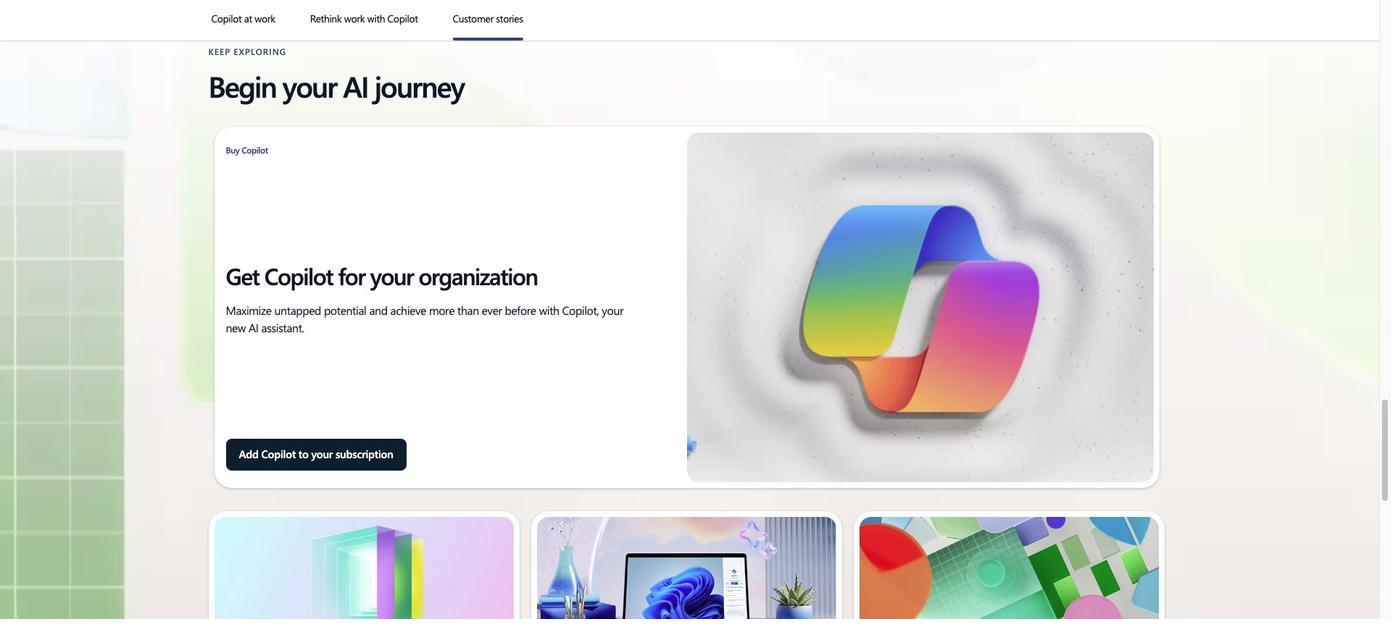 Task type: describe. For each thing, give the bounding box(es) containing it.
add
[[239, 447, 259, 462]]

copilot for add
[[261, 447, 296, 462]]

journey
[[374, 67, 464, 105]]

copilot for get
[[264, 260, 333, 291]]

add copilot to your subscription link
[[226, 439, 406, 471]]

microsoft copilot logo image
[[687, 133, 1153, 483]]



Task type: vqa. For each thing, say whether or not it's contained in the screenshot.
your to the bottom
yes



Task type: locate. For each thing, give the bounding box(es) containing it.
1 vertical spatial your
[[370, 260, 413, 291]]

begin
[[208, 67, 276, 105]]

your for get copilot for your organization
[[370, 260, 413, 291]]

start screen of microsoft surface pro with copilot dialog open in the right image
[[537, 517, 836, 620]]

get copilot for your organization
[[226, 260, 537, 291]]

begin your ai journey
[[208, 67, 464, 105]]

to
[[298, 447, 308, 462]]

1 vertical spatial copilot
[[261, 447, 296, 462]]

subscription
[[335, 447, 393, 462]]

copilot left "to"
[[261, 447, 296, 462]]

copilot left for
[[264, 260, 333, 291]]

add copilot to your subscription
[[239, 447, 393, 462]]

your right for
[[370, 260, 413, 291]]

your right "to"
[[311, 447, 333, 462]]

for
[[338, 260, 365, 291]]

copilot
[[264, 260, 333, 291], [261, 447, 296, 462]]

0 vertical spatial copilot
[[264, 260, 333, 291]]

your left ai on the left of the page
[[282, 67, 336, 105]]

organization
[[419, 260, 537, 291]]

ai
[[343, 67, 368, 105]]

0 vertical spatial your
[[282, 67, 336, 105]]

your for add copilot to your subscription
[[311, 447, 333, 462]]

2 vertical spatial your
[[311, 447, 333, 462]]

get
[[226, 260, 259, 291]]

customer stories image
[[453, 38, 523, 41]]

your
[[282, 67, 336, 105], [370, 260, 413, 291], [311, 447, 333, 462]]



